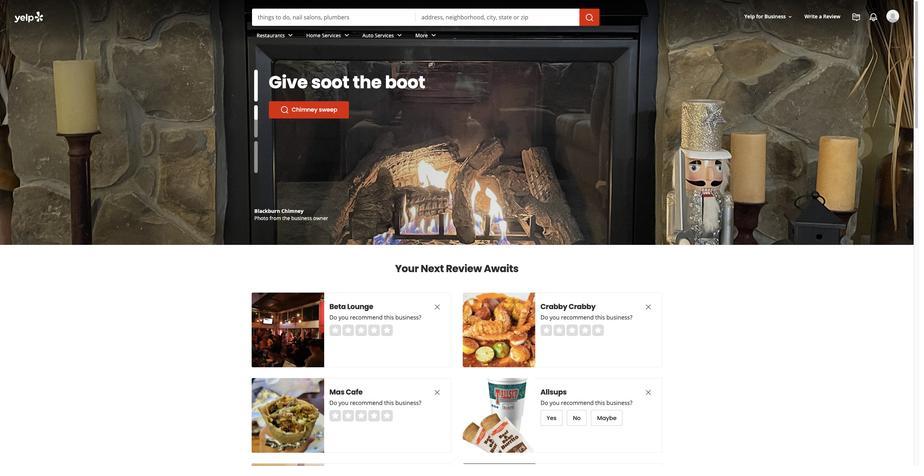 Task type: locate. For each thing, give the bounding box(es) containing it.
do
[[329, 314, 337, 321], [541, 314, 548, 321], [329, 399, 337, 407], [541, 399, 548, 407]]

0 horizontal spatial 24 chevron down v2 image
[[342, 31, 351, 40]]

0 vertical spatial review
[[823, 13, 841, 20]]

write a review link
[[802, 10, 844, 23]]

recommend down the crabby crabby link
[[561, 314, 594, 321]]

rating element down lounge
[[329, 325, 393, 336]]

you down mas cafe
[[339, 399, 349, 407]]

your
[[395, 262, 419, 276]]

projects image
[[852, 13, 861, 22]]

1 horizontal spatial review
[[823, 13, 841, 20]]

(no rating) image for cafe
[[329, 410, 393, 422]]

boot
[[385, 70, 425, 94]]

business? for cafe
[[395, 399, 421, 407]]

1 vertical spatial the
[[282, 215, 290, 222]]

this
[[384, 314, 394, 321], [595, 314, 605, 321], [384, 399, 394, 407], [595, 399, 605, 407]]

chimney sweep
[[292, 106, 337, 114]]

beta lounge link
[[329, 302, 419, 312]]

0 horizontal spatial none field
[[258, 13, 410, 21]]

0 horizontal spatial crabby
[[541, 302, 568, 312]]

you for mas
[[339, 399, 349, 407]]

yes button
[[541, 410, 563, 426]]

(no rating) image
[[329, 325, 393, 336], [541, 325, 604, 336], [329, 410, 393, 422]]

24 chevron down v2 image right the more
[[429, 31, 438, 40]]

2 none field from the left
[[422, 13, 574, 21]]

recommend down lounge
[[350, 314, 383, 321]]

None field
[[258, 13, 410, 21], [422, 13, 574, 21]]

none field find
[[258, 13, 410, 21]]

from
[[270, 215, 281, 222]]

2 24 chevron down v2 image from the left
[[429, 31, 438, 40]]

24 chevron down v2 image right restaurants
[[286, 31, 295, 40]]

1 vertical spatial chimney
[[281, 208, 304, 214]]

(no rating) image down crabby crabby
[[541, 325, 604, 336]]

select slide image
[[254, 70, 258, 102]]

24 chevron down v2 image inside restaurants link
[[286, 31, 295, 40]]

explore banner section banner
[[0, 0, 914, 245]]

0 vertical spatial the
[[353, 70, 382, 94]]

photo
[[254, 215, 268, 222]]

24 chevron down v2 image inside auto services link
[[395, 31, 404, 40]]

review
[[823, 13, 841, 20], [446, 262, 482, 276]]

1 services from the left
[[322, 32, 341, 39]]

0 horizontal spatial services
[[322, 32, 341, 39]]

home services
[[306, 32, 341, 39]]

maybe button
[[591, 410, 623, 426]]

1 24 chevron down v2 image from the left
[[342, 31, 351, 40]]

you down crabby crabby
[[550, 314, 560, 321]]

do you recommend this business? for cafe
[[329, 399, 421, 407]]

2 crabby from the left
[[569, 302, 596, 312]]

chimney
[[292, 106, 318, 114], [281, 208, 304, 214]]

restaurants
[[257, 32, 285, 39]]

services right home
[[322, 32, 341, 39]]

services inside 'link'
[[322, 32, 341, 39]]

24 chevron down v2 image inside more link
[[429, 31, 438, 40]]

chimney inside 'blackburn chimney photo from the business owner'
[[281, 208, 304, 214]]

yelp for business button
[[742, 10, 796, 23]]

1 vertical spatial review
[[446, 262, 482, 276]]

this for lounge
[[384, 314, 394, 321]]

do you recommend this business? down the crabby crabby link
[[541, 314, 633, 321]]

2 services from the left
[[375, 32, 394, 39]]

None search field
[[0, 0, 914, 53], [252, 9, 601, 26], [0, 0, 914, 53], [252, 9, 601, 26]]

None radio
[[329, 325, 341, 336], [342, 325, 354, 336], [355, 325, 367, 336], [381, 325, 393, 336], [541, 325, 552, 336], [554, 325, 565, 336], [592, 325, 604, 336], [368, 410, 380, 422], [329, 325, 341, 336], [342, 325, 354, 336], [355, 325, 367, 336], [381, 325, 393, 336], [541, 325, 552, 336], [554, 325, 565, 336], [592, 325, 604, 336], [368, 410, 380, 422]]

1 horizontal spatial none field
[[422, 13, 574, 21]]

the
[[353, 70, 382, 94], [282, 215, 290, 222]]

do down beta
[[329, 314, 337, 321]]

auto services link
[[357, 26, 410, 47]]

you down beta
[[339, 314, 349, 321]]

search image
[[585, 13, 594, 22]]

this down the crabby crabby link
[[595, 314, 605, 321]]

0 horizontal spatial 24 chevron down v2 image
[[286, 31, 295, 40]]

1 none field from the left
[[258, 13, 410, 21]]

give soot the boot
[[269, 70, 425, 94]]

1 horizontal spatial services
[[375, 32, 394, 39]]

business? down the mas cafe link at the left bottom of page
[[395, 399, 421, 407]]

rating element down crabby crabby
[[541, 325, 604, 336]]

1 crabby from the left
[[541, 302, 568, 312]]

dismiss card image
[[433, 303, 442, 311], [433, 388, 442, 397], [644, 388, 653, 397]]

24 chevron down v2 image
[[342, 31, 351, 40], [429, 31, 438, 40]]

recommend for crabby
[[561, 314, 594, 321]]

business? down beta lounge link
[[395, 314, 421, 321]]

auto
[[363, 32, 374, 39]]

business?
[[395, 314, 421, 321], [607, 314, 633, 321], [395, 399, 421, 407], [607, 399, 633, 407]]

you
[[339, 314, 349, 321], [550, 314, 560, 321], [339, 399, 349, 407], [550, 399, 560, 407]]

Find text field
[[258, 13, 410, 21]]

beta
[[329, 302, 346, 312]]

0 horizontal spatial the
[[282, 215, 290, 222]]

dismiss card image for lounge
[[433, 303, 442, 311]]

1 horizontal spatial the
[[353, 70, 382, 94]]

24 chevron down v2 image for restaurants
[[286, 31, 295, 40]]

photo of hope plumbing image
[[463, 464, 535, 466]]

this down the mas cafe link at the left bottom of page
[[384, 399, 394, 407]]

0 horizontal spatial review
[[446, 262, 482, 276]]

24 chevron down v2 image
[[286, 31, 295, 40], [395, 31, 404, 40]]

this down beta lounge link
[[384, 314, 394, 321]]

review right next at the bottom left of page
[[446, 262, 482, 276]]

None radio
[[368, 325, 380, 336], [567, 325, 578, 336], [579, 325, 591, 336], [329, 410, 341, 422], [342, 410, 354, 422], [355, 410, 367, 422], [381, 410, 393, 422], [368, 325, 380, 336], [567, 325, 578, 336], [579, 325, 591, 336], [329, 410, 341, 422], [342, 410, 354, 422], [355, 410, 367, 422], [381, 410, 393, 422]]

do down mas
[[329, 399, 337, 407]]

0 vertical spatial chimney
[[292, 106, 318, 114]]

rating element down cafe
[[329, 410, 393, 422]]

photo of crabby crabby image
[[463, 293, 535, 367]]

recommend down the mas cafe link at the left bottom of page
[[350, 399, 383, 407]]

business categories element
[[251, 26, 900, 47]]

24 chevron down v2 image inside home services 'link'
[[342, 31, 351, 40]]

photo of mas cafe image
[[252, 378, 324, 453]]

recommend
[[350, 314, 383, 321], [561, 314, 594, 321], [350, 399, 383, 407], [561, 399, 594, 407]]

yes
[[547, 414, 557, 422]]

do down crabby crabby
[[541, 314, 548, 321]]

crabby
[[541, 302, 568, 312], [569, 302, 596, 312]]

allsups link
[[541, 387, 630, 397]]

16 chevron down v2 image
[[788, 14, 793, 20]]

1 horizontal spatial 24 chevron down v2 image
[[429, 31, 438, 40]]

(no rating) image down cafe
[[329, 410, 393, 422]]

lounge
[[347, 302, 373, 312]]

services right auto on the left top of the page
[[375, 32, 394, 39]]

do you recommend this business? down the mas cafe link at the left bottom of page
[[329, 399, 421, 407]]

do you recommend this business? for crabby
[[541, 314, 633, 321]]

review right "a"
[[823, 13, 841, 20]]

sweep
[[319, 106, 337, 114]]

notifications image
[[869, 13, 878, 22]]

chimney up business
[[281, 208, 304, 214]]

do for mas
[[329, 399, 337, 407]]

cafe
[[346, 387, 363, 397]]

chimney right 24 search v2 icon
[[292, 106, 318, 114]]

business? up maybe button
[[607, 399, 633, 407]]

no
[[573, 414, 581, 422]]

review inside user actions element
[[823, 13, 841, 20]]

do for beta
[[329, 314, 337, 321]]

do you recommend this business? for lounge
[[329, 314, 421, 321]]

(no rating) image down lounge
[[329, 325, 393, 336]]

services
[[322, 32, 341, 39], [375, 32, 394, 39]]

owner
[[313, 215, 328, 222]]

you down 'allsups' on the bottom of the page
[[550, 399, 560, 407]]

rating element
[[329, 325, 393, 336], [541, 325, 604, 336], [329, 410, 393, 422]]

24 chevron down v2 image left auto on the left top of the page
[[342, 31, 351, 40]]

a
[[819, 13, 822, 20]]

24 chevron down v2 image right the auto services
[[395, 31, 404, 40]]

business? down the crabby crabby link
[[607, 314, 633, 321]]

do you recommend this business? down beta lounge link
[[329, 314, 421, 321]]

crabby crabby
[[541, 302, 596, 312]]

do you recommend this business?
[[329, 314, 421, 321], [541, 314, 633, 321], [329, 399, 421, 407], [541, 399, 633, 407]]

1 24 chevron down v2 image from the left
[[286, 31, 295, 40]]

this up maybe button
[[595, 399, 605, 407]]

(no rating) image for crabby
[[541, 325, 604, 336]]

1 horizontal spatial 24 chevron down v2 image
[[395, 31, 404, 40]]

2 24 chevron down v2 image from the left
[[395, 31, 404, 40]]

1 horizontal spatial crabby
[[569, 302, 596, 312]]



Task type: vqa. For each thing, say whether or not it's contained in the screenshot.
"Yelp" inside the Yelp Guaranteed button
no



Task type: describe. For each thing, give the bounding box(es) containing it.
review for a
[[823, 13, 841, 20]]

rating element for cafe
[[329, 410, 393, 422]]

tyler b. image
[[887, 10, 900, 23]]

do down 'allsups' on the bottom of the page
[[541, 399, 548, 407]]

24 chevron down v2 image for more
[[429, 31, 438, 40]]

business
[[291, 215, 312, 222]]

dismiss card image for cafe
[[433, 388, 442, 397]]

do for crabby
[[541, 314, 548, 321]]

dismiss card image
[[644, 303, 653, 311]]

the inside 'blackburn chimney photo from the business owner'
[[282, 215, 290, 222]]

business? for lounge
[[395, 314, 421, 321]]

home
[[306, 32, 321, 39]]

24 chevron down v2 image for home services
[[342, 31, 351, 40]]

you for crabby
[[550, 314, 560, 321]]

user actions element
[[739, 9, 910, 53]]

chimney sweep link
[[269, 101, 349, 119]]

photo of allsups image
[[463, 378, 535, 453]]

rating element for crabby
[[541, 325, 604, 336]]

mas
[[329, 387, 345, 397]]

services for auto services
[[375, 32, 394, 39]]

24 search v2 image
[[280, 106, 289, 114]]

business
[[765, 13, 786, 20]]

do you recommend this business? down allsups link
[[541, 399, 633, 407]]

no button
[[567, 410, 587, 426]]

you for beta
[[339, 314, 349, 321]]

crabby crabby link
[[541, 302, 630, 312]]

for
[[756, 13, 763, 20]]

more link
[[410, 26, 444, 47]]

recommend for cafe
[[350, 399, 383, 407]]

yelp
[[745, 13, 755, 20]]

this for cafe
[[384, 399, 394, 407]]

allsups
[[541, 387, 567, 397]]

your next review awaits
[[395, 262, 519, 276]]

services for home services
[[322, 32, 341, 39]]

review for next
[[446, 262, 482, 276]]

awaits
[[484, 262, 519, 276]]

rating element for lounge
[[329, 325, 393, 336]]

blackburn
[[254, 208, 280, 214]]

chimney inside chimney sweep link
[[292, 106, 318, 114]]

Near text field
[[422, 13, 574, 21]]

photo of carmelina's image
[[252, 464, 324, 466]]

yelp for business
[[745, 13, 786, 20]]

soot
[[311, 70, 349, 94]]

business? for crabby
[[607, 314, 633, 321]]

give
[[269, 70, 308, 94]]

mas cafe link
[[329, 387, 419, 397]]

blackburn chimney photo from the business owner
[[254, 208, 328, 222]]

mas cafe
[[329, 387, 363, 397]]

photo of beta lounge image
[[252, 293, 324, 367]]

auto services
[[363, 32, 394, 39]]

write
[[805, 13, 818, 20]]

(no rating) image for lounge
[[329, 325, 393, 336]]

24 chevron down v2 image for auto services
[[395, 31, 404, 40]]

maybe
[[597, 414, 617, 422]]

blackburn chimney link
[[254, 208, 304, 214]]

write a review
[[805, 13, 841, 20]]

more
[[416, 32, 428, 39]]

recommend down allsups link
[[561, 399, 594, 407]]

this for crabby
[[595, 314, 605, 321]]

next
[[421, 262, 444, 276]]

restaurants link
[[251, 26, 301, 47]]

none field near
[[422, 13, 574, 21]]

home services link
[[301, 26, 357, 47]]

beta lounge
[[329, 302, 373, 312]]

recommend for lounge
[[350, 314, 383, 321]]



